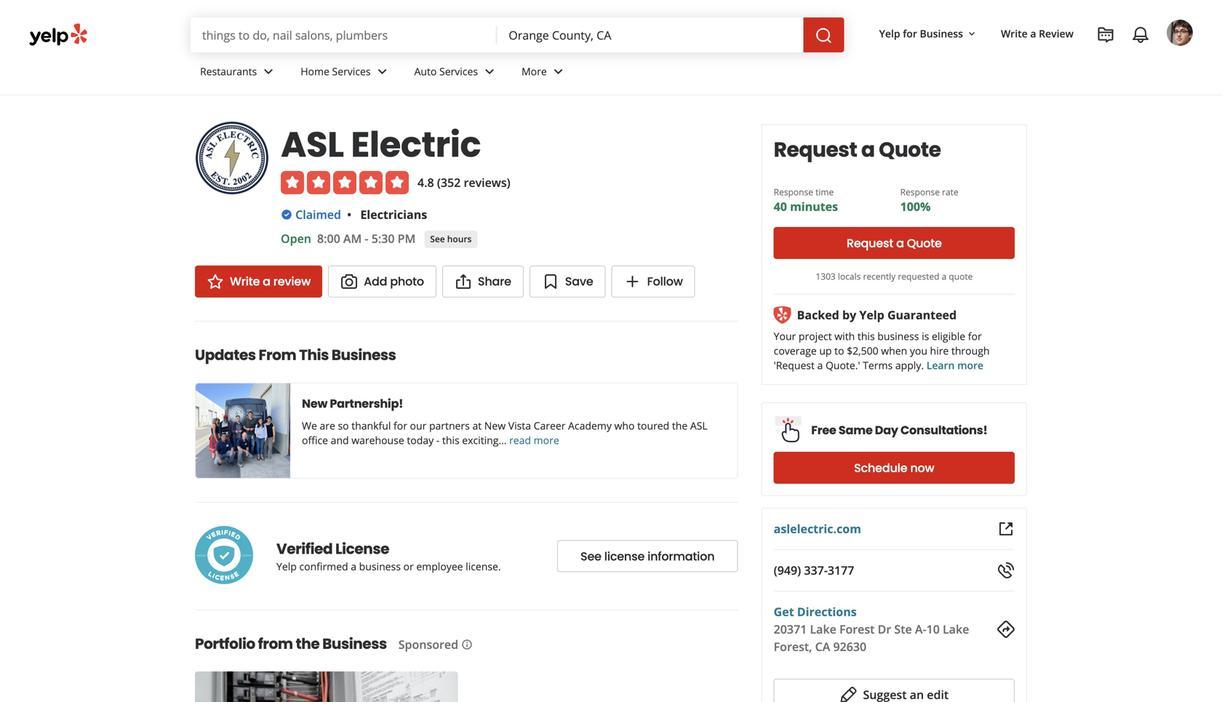 Task type: locate. For each thing, give the bounding box(es) containing it.
2 lake from the left
[[943, 621, 970, 637]]

the right toured
[[672, 419, 688, 433]]

project
[[799, 329, 832, 343]]

response up the 100%
[[901, 186, 940, 198]]

0 horizontal spatial for
[[394, 419, 407, 433]]

1 vertical spatial request a quote
[[847, 235, 942, 251]]

request a quote up time
[[774, 135, 941, 164]]

24 directions v2 image
[[998, 621, 1015, 638]]

0 vertical spatial -
[[365, 231, 369, 246]]

337-
[[804, 563, 828, 578]]

0 horizontal spatial more
[[534, 433, 559, 447]]

for inside yelp for business button
[[903, 27, 918, 40]]

2 24 chevron down v2 image from the left
[[481, 63, 499, 80]]

1 vertical spatial yelp
[[860, 307, 885, 323]]

1 horizontal spatial 24 chevron down v2 image
[[481, 63, 499, 80]]

hire
[[930, 344, 949, 358]]

24 phone v2 image
[[998, 562, 1015, 579]]

2 24 chevron down v2 image from the left
[[550, 63, 567, 80]]

more down the career at left bottom
[[534, 433, 559, 447]]

add photo link
[[328, 266, 437, 298]]

1 horizontal spatial this
[[858, 329, 875, 343]]

1 vertical spatial this
[[442, 433, 460, 447]]

photo
[[390, 273, 424, 290]]

1 vertical spatial see
[[581, 548, 602, 565]]

0 vertical spatial yelp
[[880, 27, 901, 40]]

business categories element
[[188, 52, 1193, 95]]

for up the through
[[968, 329, 982, 343]]

1 horizontal spatial services
[[440, 64, 478, 78]]

0 vertical spatial write
[[1001, 27, 1028, 40]]

exciting…
[[462, 433, 507, 447]]

0 horizontal spatial write
[[230, 273, 260, 290]]

business up when
[[878, 329, 919, 343]]

learn more
[[927, 358, 984, 372]]

2 vertical spatial business
[[322, 634, 387, 654]]

1 vertical spatial new
[[485, 419, 506, 433]]

24 chevron down v2 image
[[260, 63, 277, 80], [550, 63, 567, 80]]

services for home services
[[332, 64, 371, 78]]

auto
[[414, 64, 437, 78]]

None search field
[[191, 17, 845, 52]]

quote up "requested"
[[907, 235, 942, 251]]

0 horizontal spatial the
[[296, 634, 320, 654]]

james p. image
[[1167, 20, 1193, 46]]

1 vertical spatial request
[[847, 235, 894, 251]]

for left the 16 chevron down v2 icon
[[903, 27, 918, 40]]

get directions link
[[774, 604, 857, 620]]

write left review
[[1001, 27, 1028, 40]]

1 horizontal spatial more
[[958, 358, 984, 372]]

toured
[[638, 419, 670, 433]]

see inside button
[[581, 548, 602, 565]]

yelp down verified
[[277, 560, 297, 573]]

0 vertical spatial business
[[920, 27, 963, 40]]

response up 40
[[774, 186, 814, 198]]

request a quote up 1303 locals recently requested a quote at the right of the page
[[847, 235, 942, 251]]

more down the through
[[958, 358, 984, 372]]

updates
[[195, 345, 256, 365]]

electric
[[351, 120, 481, 169]]

(352
[[437, 175, 461, 190]]

request
[[774, 135, 858, 164], [847, 235, 894, 251]]

1 horizontal spatial write
[[1001, 27, 1028, 40]]

1 horizontal spatial asl
[[691, 419, 708, 433]]

services
[[332, 64, 371, 78], [440, 64, 478, 78]]

quote up response rate 100% on the right of page
[[879, 135, 941, 164]]

response time 40 minutes
[[774, 186, 838, 214]]

open
[[281, 231, 311, 246]]

add photo
[[364, 273, 424, 290]]

0 horizontal spatial see
[[430, 233, 445, 245]]

locals
[[838, 270, 861, 282]]

license.
[[466, 560, 501, 573]]

1 vertical spatial write
[[230, 273, 260, 290]]

asl electric
[[281, 120, 481, 169]]

0 vertical spatial see
[[430, 233, 445, 245]]

1 vertical spatial for
[[968, 329, 982, 343]]

we
[[302, 419, 317, 433]]

1 horizontal spatial -
[[436, 433, 440, 447]]

response
[[774, 186, 814, 198], [901, 186, 940, 198]]

0 horizontal spatial 24 chevron down v2 image
[[260, 63, 277, 80]]

learn
[[927, 358, 955, 372]]

thankful
[[352, 419, 391, 433]]

0 horizontal spatial lake
[[810, 621, 837, 637]]

request a quote button
[[774, 227, 1015, 259]]

0 horizontal spatial 24 chevron down v2 image
[[374, 63, 391, 80]]

None field
[[191, 17, 497, 52], [497, 17, 804, 52]]

request up time
[[774, 135, 858, 164]]

4.8 (352 reviews)
[[418, 175, 511, 190]]

services right home
[[332, 64, 371, 78]]

0 horizontal spatial services
[[332, 64, 371, 78]]

for left our
[[394, 419, 407, 433]]

quote
[[879, 135, 941, 164], [907, 235, 942, 251]]

'request
[[774, 358, 815, 372]]

see inside "link"
[[430, 233, 445, 245]]

2 services from the left
[[440, 64, 478, 78]]

2 vertical spatial for
[[394, 419, 407, 433]]

when
[[881, 344, 908, 358]]

yelp right by
[[860, 307, 885, 323]]

1 vertical spatial more
[[534, 433, 559, 447]]

business down 'license'
[[359, 560, 401, 573]]

search image
[[815, 27, 833, 44]]

get directions 20371 lake forest dr ste a-10 lake forest, ca 92630
[[774, 604, 970, 655]]

write a review link
[[995, 20, 1080, 47]]

2 none field from the left
[[497, 17, 804, 52]]

1 none field from the left
[[191, 17, 497, 52]]

from
[[259, 345, 296, 365]]

1 horizontal spatial the
[[672, 419, 688, 433]]

career
[[534, 419, 566, 433]]

asl inside the we are so thankful for our partners at new vista career academy who toured the asl office and warehouse today - this exciting…
[[691, 419, 708, 433]]

restaurants
[[200, 64, 257, 78]]

16 info v2 image
[[462, 639, 473, 651]]

(352 reviews) link
[[437, 175, 511, 190]]

more link
[[510, 52, 579, 95]]

see
[[430, 233, 445, 245], [581, 548, 602, 565]]

- right am
[[365, 231, 369, 246]]

open 8:00 am - 5:30 pm
[[281, 231, 416, 246]]

by
[[843, 307, 857, 323]]

1 vertical spatial business
[[359, 560, 401, 573]]

0 horizontal spatial asl
[[281, 120, 344, 169]]

asl
[[281, 120, 344, 169], [691, 419, 708, 433]]

- right today
[[436, 433, 440, 447]]

up
[[820, 344, 832, 358]]

(949) 337-3177
[[774, 563, 855, 578]]

1 response from the left
[[774, 186, 814, 198]]

free same day consultations!
[[812, 422, 988, 438]]

more for learn more
[[958, 358, 984, 372]]

24 chevron down v2 image right the restaurants
[[260, 63, 277, 80]]

24 chevron down v2 image right more
[[550, 63, 567, 80]]

now
[[911, 460, 935, 476]]

0 vertical spatial for
[[903, 27, 918, 40]]

the
[[672, 419, 688, 433], [296, 634, 320, 654]]

this up $2,500
[[858, 329, 875, 343]]

see left 'hours'
[[430, 233, 445, 245]]

asl up 4.8 star rating image
[[281, 120, 344, 169]]

request a quote inside request a quote button
[[847, 235, 942, 251]]

response inside response rate 100%
[[901, 186, 940, 198]]

and
[[331, 433, 349, 447]]

response for 40
[[774, 186, 814, 198]]

yelp for by
[[860, 307, 885, 323]]

1 vertical spatial asl
[[691, 419, 708, 433]]

0 vertical spatial new
[[302, 396, 328, 412]]

see left license
[[581, 548, 602, 565]]

this
[[858, 329, 875, 343], [442, 433, 460, 447]]

0 vertical spatial the
[[672, 419, 688, 433]]

24 chevron down v2 image for more
[[550, 63, 567, 80]]

see license information button
[[557, 540, 738, 572]]

1 horizontal spatial lake
[[943, 621, 970, 637]]

pm
[[398, 231, 416, 246]]

24 chevron down v2 image inside more "link"
[[550, 63, 567, 80]]

address, neighborhood, city, state or zip text field
[[497, 17, 804, 52]]

24 chevron down v2 image left "auto"
[[374, 63, 391, 80]]

request up "recently"
[[847, 235, 894, 251]]

24 add v2 image
[[624, 273, 642, 290]]

2 horizontal spatial for
[[968, 329, 982, 343]]

guaranteed
[[888, 307, 957, 323]]

1 services from the left
[[332, 64, 371, 78]]

lake right 10 at the right bottom of the page
[[943, 621, 970, 637]]

asl right toured
[[691, 419, 708, 433]]

so
[[338, 419, 349, 433]]

92630
[[834, 639, 867, 655]]

portfolio
[[195, 634, 255, 654]]

lake
[[810, 621, 837, 637], [943, 621, 970, 637]]

0 horizontal spatial business
[[359, 560, 401, 573]]

new right at
[[485, 419, 506, 433]]

0 vertical spatial request a quote
[[774, 135, 941, 164]]

services right "auto"
[[440, 64, 478, 78]]

1 vertical spatial business
[[332, 345, 396, 365]]

16 claim filled v2 image
[[281, 209, 293, 221]]

1 horizontal spatial response
[[901, 186, 940, 198]]

new inside the we are so thankful for our partners at new vista career academy who toured the asl office and warehouse today - this exciting…
[[485, 419, 506, 433]]

response rate 100%
[[901, 186, 959, 214]]

employee
[[416, 560, 463, 573]]

none field things to do, nail salons, plumbers
[[191, 17, 497, 52]]

yelp right search image
[[880, 27, 901, 40]]

recently
[[863, 270, 896, 282]]

quote.'
[[826, 358, 861, 372]]

2 response from the left
[[901, 186, 940, 198]]

we are so thankful for our partners at new vista career academy who toured the asl office and warehouse today - this exciting…
[[302, 419, 708, 447]]

the right from on the left of the page
[[296, 634, 320, 654]]

share
[[478, 273, 511, 290]]

1 horizontal spatial business
[[878, 329, 919, 343]]

1 24 chevron down v2 image from the left
[[260, 63, 277, 80]]

1 horizontal spatial for
[[903, 27, 918, 40]]

24 chevron down v2 image inside the home services link
[[374, 63, 391, 80]]

write inside user actions element
[[1001, 27, 1028, 40]]

2 vertical spatial yelp
[[277, 560, 297, 573]]

24 chevron down v2 image
[[374, 63, 391, 80], [481, 63, 499, 80]]

1 vertical spatial quote
[[907, 235, 942, 251]]

0 horizontal spatial response
[[774, 186, 814, 198]]

24 chevron down v2 image right auto services
[[481, 63, 499, 80]]

16 chevron down v2 image
[[966, 28, 978, 40]]

1 horizontal spatial 24 chevron down v2 image
[[550, 63, 567, 80]]

who
[[615, 419, 635, 433]]

1 horizontal spatial see
[[581, 548, 602, 565]]

lake up ca
[[810, 621, 837, 637]]

0 vertical spatial business
[[878, 329, 919, 343]]

or
[[404, 560, 414, 573]]

20371
[[774, 621, 807, 637]]

0 vertical spatial more
[[958, 358, 984, 372]]

at
[[473, 419, 482, 433]]

yelp inside the verified license yelp confirmed a business or employee license.
[[277, 560, 297, 573]]

business
[[878, 329, 919, 343], [359, 560, 401, 573]]

backed by yelp guaranteed
[[797, 307, 957, 323]]

response inside response time 40 minutes
[[774, 186, 814, 198]]

quote inside button
[[907, 235, 942, 251]]

0 horizontal spatial this
[[442, 433, 460, 447]]

0 vertical spatial this
[[858, 329, 875, 343]]

more inside updates from this business element
[[534, 433, 559, 447]]

write right 24 star v2 icon
[[230, 273, 260, 290]]

this down partners
[[442, 433, 460, 447]]

0 horizontal spatial -
[[365, 231, 369, 246]]

business
[[920, 27, 963, 40], [332, 345, 396, 365], [322, 634, 387, 654]]

new up we
[[302, 396, 328, 412]]

1 horizontal spatial new
[[485, 419, 506, 433]]

1 vertical spatial the
[[296, 634, 320, 654]]

24 chevron down v2 image for auto services
[[481, 63, 499, 80]]

24 chevron down v2 image inside "auto services" link
[[481, 63, 499, 80]]

auto services link
[[403, 52, 510, 95]]

today
[[407, 433, 434, 447]]

0 vertical spatial quote
[[879, 135, 941, 164]]

24 chevron down v2 image for restaurants
[[260, 63, 277, 80]]

1 24 chevron down v2 image from the left
[[374, 63, 391, 80]]

24 chevron down v2 image inside 'restaurants' link
[[260, 63, 277, 80]]

1 vertical spatial -
[[436, 433, 440, 447]]

same
[[839, 422, 873, 438]]

$2,500
[[847, 344, 879, 358]]



Task type: describe. For each thing, give the bounding box(es) containing it.
this inside the we are so thankful for our partners at new vista career academy who toured the asl office and warehouse today - this exciting…
[[442, 433, 460, 447]]

24 camera v2 image
[[341, 273, 358, 290]]

0 vertical spatial request
[[774, 135, 858, 164]]

confirmed
[[299, 560, 348, 573]]

partners
[[429, 419, 470, 433]]

see hours link
[[424, 231, 478, 248]]

verified
[[277, 539, 333, 559]]

get
[[774, 604, 794, 620]]

apply.
[[896, 358, 924, 372]]

yelp for license
[[277, 560, 297, 573]]

information
[[648, 548, 715, 565]]

quote
[[949, 270, 973, 282]]

write a review
[[1001, 27, 1074, 40]]

business inside button
[[920, 27, 963, 40]]

0 vertical spatial asl
[[281, 120, 344, 169]]

from
[[258, 634, 293, 654]]

projects image
[[1097, 26, 1115, 44]]

(949)
[[774, 563, 801, 578]]

write a review
[[230, 273, 311, 290]]

your project with this business is eligible for coverage up to $2,500 when you hire through 'request a quote.' terms apply.
[[774, 329, 990, 372]]

1 lake from the left
[[810, 621, 837, 637]]

new partnership! image
[[196, 384, 290, 478]]

schedule now button
[[774, 452, 1015, 484]]

minutes
[[790, 199, 838, 214]]

more
[[522, 64, 547, 78]]

3177
[[828, 563, 855, 578]]

40
[[774, 199, 787, 214]]

for inside your project with this business is eligible for coverage up to $2,500 when you hire through 'request a quote.' terms apply.
[[968, 329, 982, 343]]

24 save outline v2 image
[[542, 273, 559, 290]]

this
[[299, 345, 329, 365]]

a-
[[915, 621, 927, 637]]

services for auto services
[[440, 64, 478, 78]]

a inside your project with this business is eligible for coverage up to $2,500 when you hire through 'request a quote.' terms apply.
[[818, 358, 823, 372]]

ca
[[815, 639, 831, 655]]

business inside the verified license yelp confirmed a business or employee license.
[[359, 560, 401, 573]]

for inside the we are so thankful for our partners at new vista career academy who toured the asl office and warehouse today - this exciting…
[[394, 419, 407, 433]]

this inside your project with this business is eligible for coverage up to $2,500 when you hire through 'request a quote.' terms apply.
[[858, 329, 875, 343]]

to
[[835, 344, 845, 358]]

follow
[[647, 273, 683, 290]]

0 horizontal spatial new
[[302, 396, 328, 412]]

see for see hours
[[430, 233, 445, 245]]

consultations!
[[901, 422, 988, 438]]

see hours
[[430, 233, 472, 245]]

academy
[[568, 419, 612, 433]]

write for write a review
[[1001, 27, 1028, 40]]

yelp inside button
[[880, 27, 901, 40]]

dr
[[878, 621, 892, 637]]

write for write a review
[[230, 273, 260, 290]]

8:00
[[317, 231, 340, 246]]

save
[[565, 273, 594, 290]]

none field address, neighborhood, city, state or zip
[[497, 17, 804, 52]]

through
[[952, 344, 990, 358]]

license
[[335, 539, 389, 559]]

coverage
[[774, 344, 817, 358]]

24 external link v2 image
[[998, 520, 1015, 538]]

business for portfolio from the business
[[322, 634, 387, 654]]

business for updates from this business
[[332, 345, 396, 365]]

save button
[[530, 266, 606, 298]]

new partnership!
[[302, 396, 403, 412]]

forest,
[[774, 639, 812, 655]]

time
[[816, 186, 834, 198]]

restaurants link
[[188, 52, 289, 95]]

portfolio from the business
[[195, 634, 387, 654]]

directions
[[797, 604, 857, 620]]

business logo image
[[195, 121, 269, 195]]

partnership!
[[330, 396, 403, 412]]

our
[[410, 419, 427, 433]]

rate
[[942, 186, 959, 198]]

read
[[509, 433, 531, 447]]

updates from this business element
[[172, 321, 738, 479]]

things to do, nail salons, plumbers text field
[[191, 17, 497, 52]]

home services link
[[289, 52, 403, 95]]

24 star v2 image
[[207, 273, 224, 290]]

business inside your project with this business is eligible for coverage up to $2,500 when you hire through 'request a quote.' terms apply.
[[878, 329, 919, 343]]

free
[[812, 422, 837, 438]]

portfolio from the business element
[[172, 610, 747, 702]]

terms
[[863, 358, 893, 372]]

4.8 star rating image
[[281, 171, 409, 194]]

24 share v2 image
[[455, 273, 472, 290]]

review
[[1039, 27, 1074, 40]]

response for 100%
[[901, 186, 940, 198]]

aslelectric.com link
[[774, 521, 862, 537]]

review
[[273, 273, 311, 290]]

are
[[320, 419, 335, 433]]

day
[[875, 422, 899, 438]]

forest
[[840, 621, 875, 637]]

with
[[835, 329, 855, 343]]

schedule now
[[854, 460, 935, 476]]

24 chevron down v2 image for home services
[[374, 63, 391, 80]]

24 pencil v2 image
[[840, 686, 858, 702]]

the inside the we are so thankful for our partners at new vista career academy who toured the asl office and warehouse today - this exciting…
[[672, 419, 688, 433]]

a inside the verified license yelp confirmed a business or employee license.
[[351, 560, 357, 573]]

learn more link
[[927, 358, 984, 372]]

1303 locals recently requested a quote
[[816, 270, 973, 282]]

- inside the we are so thankful for our partners at new vista career academy who toured the asl office and warehouse today - this exciting…
[[436, 433, 440, 447]]

follow button
[[612, 266, 696, 298]]

you
[[910, 344, 928, 358]]

vista
[[508, 419, 531, 433]]

notifications image
[[1132, 26, 1150, 44]]

your
[[774, 329, 796, 343]]

eligible
[[932, 329, 966, 343]]

a inside button
[[897, 235, 904, 251]]

claimed
[[296, 207, 341, 222]]

am
[[343, 231, 362, 246]]

user actions element
[[868, 18, 1214, 108]]

aslelectric.com
[[774, 521, 862, 537]]

license
[[605, 548, 645, 565]]

more for read more
[[534, 433, 559, 447]]

yelp for business
[[880, 27, 963, 40]]

electricians
[[360, 207, 427, 222]]

request inside button
[[847, 235, 894, 251]]

schedule
[[854, 460, 908, 476]]

read more
[[509, 433, 559, 447]]

requested
[[898, 270, 940, 282]]

1303
[[816, 270, 836, 282]]

see for see license information
[[581, 548, 602, 565]]



Task type: vqa. For each thing, say whether or not it's contained in the screenshot.
The Reviews corresponding to $10.00
no



